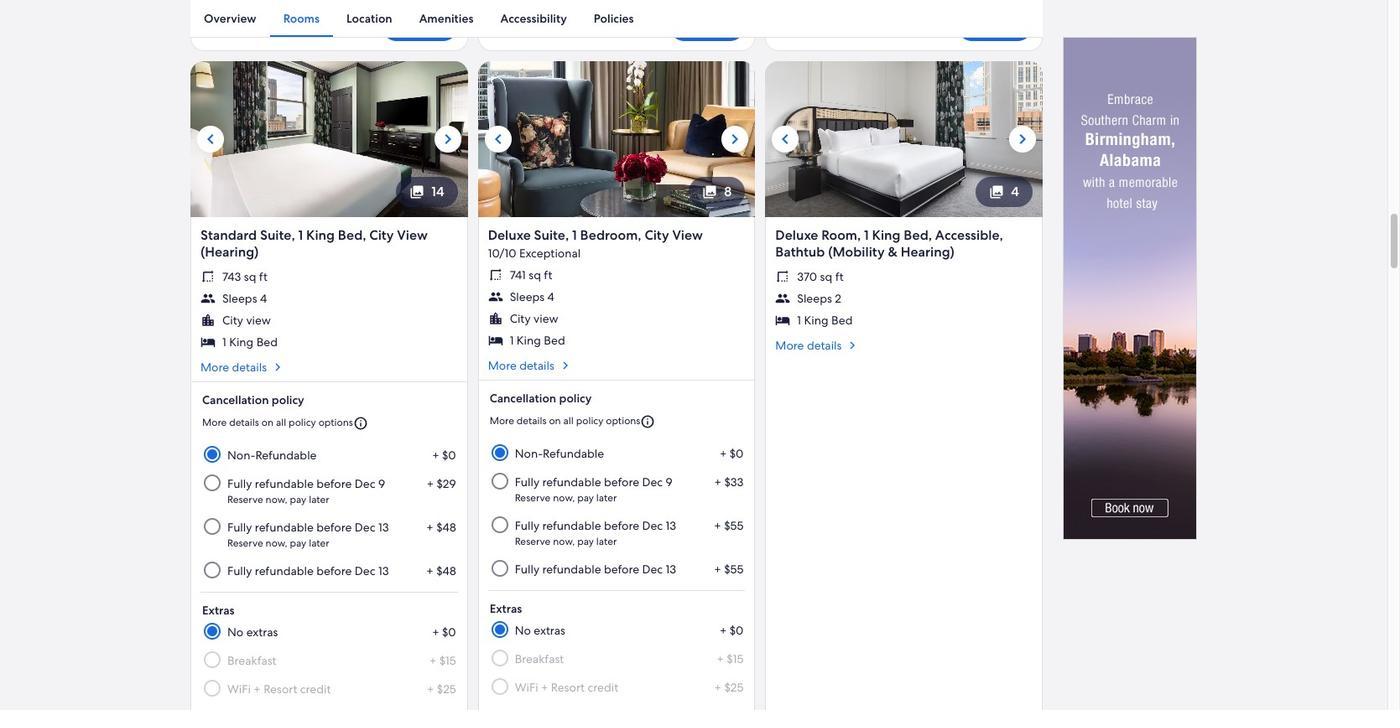 Task type: vqa. For each thing, say whether or not it's contained in the screenshot.
16 button
no



Task type: locate. For each thing, give the bounding box(es) containing it.
pay down + $29 reserve now, pay later
[[290, 537, 306, 550]]

before for $55
[[604, 518, 639, 534]]

show all 14 images for standard suite, 1 king bed, city view (hearing) image
[[410, 185, 425, 200]]

no for standard suite, 1 king bed, city view (hearing)
[[227, 625, 243, 640]]

2 horizontal spatial price
[[775, 26, 801, 41]]

$0 up the $29
[[442, 448, 456, 463]]

0 horizontal spatial suite,
[[260, 226, 295, 244]]

1 price from the left
[[200, 26, 226, 41]]

bathtub
[[775, 243, 825, 261]]

13 down + $29 reserve now, pay later
[[378, 520, 389, 535]]

+ $0 up the $29
[[432, 448, 456, 463]]

& up the '370 sq ft' list item
[[888, 243, 898, 261]]

2 includes taxes & fees from the left
[[488, 6, 583, 19]]

more details on all policy options button up + $29 reserve now, pay later
[[202, 409, 456, 438]]

+ $25
[[714, 680, 743, 695], [427, 682, 456, 697]]

later for + $33
[[596, 492, 617, 505]]

1 vertical spatial $48
[[436, 564, 456, 579]]

1 horizontal spatial breakfast
[[515, 652, 564, 667]]

0 horizontal spatial 1 king bed list item
[[200, 335, 458, 350]]

reserve inside + $55 reserve now, pay later
[[515, 535, 551, 549]]

fully refundable before dec 9 up + $48 reserve now, pay later
[[227, 476, 385, 492]]

sleeps 4
[[510, 289, 554, 304], [222, 291, 267, 306]]

4 for 741 sq ft
[[547, 289, 554, 304]]

pay inside + $33 reserve now, pay later
[[577, 492, 594, 505]]

1 horizontal spatial sleeps 4 list item
[[488, 289, 745, 304]]

price details button for the reserve link related to middle medium icon
[[488, 19, 583, 41]]

later inside + $29 reserve now, pay later
[[309, 493, 329, 507]]

9
[[666, 475, 673, 490], [378, 476, 385, 492]]

refundable up + $55 reserve now, pay later
[[542, 475, 601, 490]]

king
[[306, 226, 335, 244], [872, 226, 901, 244], [804, 313, 828, 328], [517, 333, 541, 348], [229, 335, 253, 350]]

dec down + $55 reserve now, pay later
[[642, 562, 663, 577]]

sleeps for deluxe room, 1 king bed, accessible, bathtub (mobility & hearing)
[[797, 291, 832, 306]]

non-refundable up + $33 reserve now, pay later
[[515, 446, 604, 461]]

now, up + $55 reserve now, pay later
[[553, 492, 575, 505]]

show next image image up the 14
[[438, 129, 458, 149]]

1 fees from the left
[[276, 6, 295, 19]]

0 vertical spatial medium image
[[268, 26, 283, 41]]

details
[[229, 26, 264, 41], [517, 26, 552, 41], [804, 26, 839, 41], [807, 338, 842, 353], [519, 358, 554, 373], [232, 360, 267, 375], [517, 414, 546, 428], [229, 416, 259, 429]]

before down + $33 reserve now, pay later
[[604, 518, 639, 534]]

2 vertical spatial medium image
[[558, 358, 573, 373]]

0 horizontal spatial $25
[[437, 682, 456, 697]]

2 price details from the left
[[488, 26, 552, 41]]

reserve link for the leftmost medium image
[[382, 11, 458, 41]]

13
[[666, 518, 676, 534], [378, 520, 389, 535], [666, 562, 676, 577], [378, 564, 389, 579]]

0 horizontal spatial view
[[397, 226, 428, 244]]

dec up + $48 reserve now, pay later
[[355, 476, 375, 492]]

3 show next image image from the left
[[1012, 129, 1033, 149]]

370 sq ft list item
[[775, 269, 1033, 284]]

all left small icon
[[563, 414, 574, 428]]

show all 4 images for deluxe room, 1 king bed, accessible, bathtub (mobility & hearing) image
[[989, 185, 1004, 200]]

1 show next image image from the left
[[438, 129, 458, 149]]

1 includes taxes & fees from the left
[[200, 6, 295, 19]]

4
[[1011, 183, 1019, 200], [547, 289, 554, 304], [260, 291, 267, 306]]

1 king bed
[[797, 313, 853, 328], [510, 333, 565, 348], [222, 335, 278, 350]]

2 horizontal spatial sleeps
[[797, 291, 832, 306]]

now, inside + $55 reserve now, pay later
[[553, 535, 575, 549]]

ft
[[544, 268, 552, 283], [259, 269, 268, 284], [835, 269, 844, 284]]

price details button
[[200, 19, 295, 41], [488, 19, 583, 41], [775, 19, 870, 41]]

2 $48 from the top
[[436, 564, 456, 579]]

later down + $33 reserve now, pay later
[[596, 535, 617, 549]]

taxes for the leftmost medium image
[[241, 6, 264, 19]]

fully
[[515, 475, 539, 490], [227, 476, 252, 492], [515, 518, 539, 534], [227, 520, 252, 535], [515, 562, 539, 577], [227, 564, 252, 579]]

2 taxes from the left
[[528, 6, 552, 19]]

743 sq ft
[[222, 269, 268, 284]]

show next image image
[[438, 129, 458, 149], [725, 129, 745, 149], [1012, 129, 1033, 149]]

more details on all policy options button up + $33 reserve now, pay later
[[490, 408, 743, 436]]

taxes left policies
[[528, 6, 552, 19]]

fees left policies
[[564, 6, 583, 19]]

fully for $33
[[515, 475, 539, 490]]

non- for deluxe suite, 1 bedroom, city view
[[515, 446, 543, 461]]

later inside + $55 reserve now, pay later
[[596, 535, 617, 549]]

reserve link
[[382, 11, 458, 41], [670, 11, 745, 41], [957, 11, 1033, 41]]

king left hearing)
[[872, 226, 901, 244]]

0 horizontal spatial breakfast
[[227, 653, 276, 669]]

non-refundable
[[515, 446, 604, 461], [227, 448, 317, 463]]

refundable
[[543, 446, 604, 461], [255, 448, 317, 463]]

view down show all 14 images for standard suite, 1 king bed, city view (hearing)
[[397, 226, 428, 244]]

$25
[[724, 680, 743, 695], [437, 682, 456, 697]]

0 horizontal spatial show next image image
[[438, 129, 458, 149]]

before down + $29 reserve now, pay later
[[316, 520, 352, 535]]

medium image
[[268, 26, 283, 41], [845, 338, 860, 353], [558, 358, 573, 373]]

now, down + $29 reserve now, pay later
[[266, 537, 287, 550]]

0 horizontal spatial sleeps
[[222, 291, 257, 306]]

dec down + $29 reserve now, pay later
[[355, 520, 375, 535]]

now, for + $33
[[553, 492, 575, 505]]

show next image image up "4" button
[[1012, 129, 1033, 149]]

+ $0
[[720, 446, 743, 461], [432, 448, 456, 463], [720, 623, 743, 638], [432, 625, 456, 640]]

1 down sleeps 2
[[797, 313, 801, 328]]

1 horizontal spatial medium image
[[555, 26, 570, 41]]

0 horizontal spatial refundable
[[255, 448, 317, 463]]

1 king bed list item down the 741 sq ft "list item"
[[488, 333, 745, 348]]

view down show all 8 images for deluxe suite, 1 bedroom, city view
[[672, 226, 703, 244]]

sleeps 4 list item down the 741 sq ft "list item"
[[488, 289, 745, 304]]

2 horizontal spatial price details
[[775, 26, 839, 41]]

city view
[[510, 311, 558, 326], [222, 313, 271, 328]]

more details button down sleeps 2 list item
[[775, 338, 1033, 353]]

show next image image up 8
[[725, 129, 745, 149]]

options up + $33 reserve now, pay later
[[606, 414, 640, 428]]

refundable for $48
[[255, 520, 314, 535]]

before for $29
[[316, 476, 352, 492]]

city
[[369, 226, 394, 244], [645, 226, 669, 244], [510, 311, 531, 326], [222, 313, 243, 328]]

+ $25 for standard suite, 1 king bed, city view (hearing)
[[427, 682, 456, 697]]

2 horizontal spatial more details button
[[775, 338, 1033, 353]]

resort for deluxe suite, 1 bedroom, city view
[[551, 680, 585, 695]]

1 horizontal spatial more details on all policy options button
[[490, 408, 743, 436]]

later
[[596, 492, 617, 505], [309, 493, 329, 507], [596, 535, 617, 549], [309, 537, 329, 550]]

1 horizontal spatial + $25
[[714, 680, 743, 695]]

1 horizontal spatial extras
[[490, 601, 522, 617]]

1
[[298, 226, 303, 244], [572, 226, 577, 244], [864, 226, 869, 244], [797, 313, 801, 328], [510, 333, 514, 348], [222, 335, 226, 350]]

amenities link
[[406, 0, 487, 37]]

city view list item for 743 sq ft
[[200, 313, 458, 328]]

9 left $33
[[666, 475, 673, 490]]

$48 for + $48 reserve now, pay later
[[436, 520, 456, 535]]

all left small image
[[276, 416, 286, 429]]

0 horizontal spatial price
[[200, 26, 226, 41]]

breakfast for standard suite, 1 king bed, city view (hearing)
[[227, 653, 276, 669]]

1 king bed list item down 743 sq ft list item
[[200, 335, 458, 350]]

0 horizontal spatial no extras
[[227, 625, 278, 640]]

fully refundable before dec 13
[[515, 518, 676, 534], [227, 520, 389, 535], [515, 562, 676, 577], [227, 564, 389, 579]]

2 show next image image from the left
[[725, 129, 745, 149]]

2 view from the left
[[672, 226, 703, 244]]

1 up 743 sq ft list item
[[298, 226, 303, 244]]

taxes
[[241, 6, 264, 19], [528, 6, 552, 19]]

refundable for deluxe suite, 1 bedroom, city view
[[543, 446, 604, 461]]

deluxe inside "deluxe suite, 1 bedroom, city view 10/10 exceptional"
[[488, 226, 531, 244]]

sleeps 4 for 743
[[222, 291, 267, 306]]

before
[[604, 475, 639, 490], [316, 476, 352, 492], [604, 518, 639, 534], [316, 520, 352, 535], [604, 562, 639, 577], [316, 564, 352, 579]]

refundable down + $48 reserve now, pay later
[[255, 564, 314, 579]]

49-inch smart tv with premium channels, tv, mp3 dock image
[[478, 61, 755, 217]]

+ $33 reserve now, pay later
[[515, 475, 743, 505]]

1 horizontal spatial show previous image image
[[488, 129, 508, 149]]

1 horizontal spatial suite,
[[534, 226, 569, 244]]

city view down "741 sq ft"
[[510, 311, 558, 326]]

resort
[[551, 680, 585, 695], [264, 682, 297, 697]]

2
[[835, 291, 841, 306]]

overview link
[[190, 0, 270, 37]]

show previous image image for deluxe room, 1 king bed, accessible, bathtub (mobility & hearing)
[[775, 129, 795, 149]]

9 for deluxe suite, 1 bedroom, city view
[[666, 475, 673, 490]]

medium image
[[555, 26, 570, 41], [842, 26, 858, 41], [270, 360, 285, 375]]

hearing)
[[901, 243, 954, 261]]

3 show previous image image from the left
[[775, 129, 795, 149]]

city view down 743 sq ft
[[222, 313, 271, 328]]

1 horizontal spatial 1 king bed
[[510, 333, 565, 348]]

non-refundable up + $29 reserve now, pay later
[[227, 448, 317, 463]]

1 horizontal spatial 1 king bed list item
[[488, 333, 745, 348]]

now, inside + $48 reserve now, pay later
[[266, 537, 287, 550]]

1 taxes from the left
[[241, 6, 264, 19]]

+ $25 for deluxe suite, 1 bedroom, city view
[[714, 680, 743, 695]]

1 horizontal spatial includes
[[488, 6, 526, 19]]

now, inside + $29 reserve now, pay later
[[266, 493, 287, 507]]

+ inside + $48 reserve now, pay later
[[426, 520, 433, 535]]

includes right amenities
[[488, 6, 526, 19]]

$0
[[730, 446, 743, 461], [442, 448, 456, 463], [730, 623, 743, 638], [442, 625, 456, 640]]

city right bedroom,
[[645, 226, 669, 244]]

pay up + $55 reserve now, pay later
[[577, 492, 594, 505]]

0 horizontal spatial resort
[[264, 682, 297, 697]]

later down + $29 reserve now, pay later
[[309, 537, 329, 550]]

later for + $48
[[309, 537, 329, 550]]

741 sq ft
[[510, 268, 552, 283]]

2 show previous image image from the left
[[488, 129, 508, 149]]

1 horizontal spatial taxes
[[528, 6, 552, 19]]

later up + $55 reserve now, pay later
[[596, 492, 617, 505]]

bed
[[831, 313, 853, 328], [544, 333, 565, 348], [256, 335, 278, 350]]

wifi + resort credit for standard suite, 1 king bed, city view (hearing)
[[227, 682, 331, 697]]

0 horizontal spatial medium image
[[268, 26, 283, 41]]

1 horizontal spatial bed,
[[904, 226, 932, 244]]

pay for + $48
[[290, 537, 306, 550]]

$55 for + $55
[[724, 562, 743, 577]]

0 horizontal spatial price details button
[[200, 19, 295, 41]]

1 horizontal spatial non-
[[515, 446, 543, 461]]

sleeps 4 list item for 743 sq ft
[[200, 291, 458, 306]]

0 horizontal spatial wifi + resort credit
[[227, 682, 331, 697]]

city view list item
[[488, 311, 745, 326], [200, 313, 458, 328]]

before up + $48 reserve now, pay later
[[316, 476, 352, 492]]

more details on all policy options for deluxe suite, 1 bedroom, city view
[[490, 414, 640, 428]]

1 $55 from the top
[[724, 518, 743, 534]]

view down "741 sq ft"
[[534, 311, 558, 326]]

fully for $48
[[227, 520, 252, 535]]

0 horizontal spatial fully refundable before dec 9
[[227, 476, 385, 492]]

1 horizontal spatial city view list item
[[488, 311, 745, 326]]

1 king bed down 743 sq ft
[[222, 335, 278, 350]]

0 horizontal spatial 9
[[378, 476, 385, 492]]

1 price details button from the left
[[200, 19, 295, 41]]

view
[[534, 311, 558, 326], [246, 313, 271, 328]]

$48 inside + $48 reserve now, pay later
[[436, 520, 456, 535]]

more details
[[775, 338, 842, 353], [488, 358, 554, 373], [200, 360, 267, 375]]

sleeps 2
[[797, 291, 841, 306]]

2 horizontal spatial 1 king bed list item
[[775, 313, 1033, 328]]

2 horizontal spatial sq
[[820, 269, 832, 284]]

1 horizontal spatial show next image image
[[725, 129, 745, 149]]

0 horizontal spatial &
[[267, 6, 274, 19]]

sleeps 4 down "741 sq ft"
[[510, 289, 554, 304]]

+
[[720, 446, 727, 461], [432, 448, 439, 463], [714, 475, 721, 490], [427, 476, 434, 492], [714, 518, 721, 534], [426, 520, 433, 535], [714, 562, 721, 577], [426, 564, 433, 579], [720, 623, 727, 638], [432, 625, 439, 640], [717, 652, 724, 667], [429, 653, 436, 669], [541, 680, 548, 695], [714, 680, 721, 695], [254, 682, 261, 697], [427, 682, 434, 697]]

$48 for + $48
[[436, 564, 456, 579]]

0 horizontal spatial $15
[[439, 653, 456, 669]]

1 horizontal spatial view
[[672, 226, 703, 244]]

2 horizontal spatial price details button
[[775, 19, 870, 41]]

0 horizontal spatial fees
[[276, 6, 295, 19]]

bed, inside deluxe room, 1 king bed, accessible, bathtub (mobility & hearing)
[[904, 226, 932, 244]]

suite, right standard
[[260, 226, 295, 244]]

view down 743 sq ft
[[246, 313, 271, 328]]

370 sq ft
[[797, 269, 844, 284]]

deluxe up 370
[[775, 226, 818, 244]]

0 vertical spatial $48
[[436, 520, 456, 535]]

sleeps
[[510, 289, 545, 304], [222, 291, 257, 306], [797, 291, 832, 306]]

sleeps 2 list item
[[775, 291, 1033, 306]]

non-
[[515, 446, 543, 461], [227, 448, 255, 463]]

sq right 741
[[529, 268, 541, 283]]

refundable for $55
[[542, 518, 601, 534]]

0 horizontal spatial sleeps 4
[[222, 291, 267, 306]]

now, for + $48
[[266, 537, 287, 550]]

2 fees from the left
[[564, 6, 583, 19]]

9 left the $29
[[378, 476, 385, 492]]

1 view from the left
[[397, 226, 428, 244]]

more details on all policy options button
[[490, 408, 743, 436], [202, 409, 456, 438]]

$55 inside + $55 reserve now, pay later
[[724, 518, 743, 534]]

2 suite, from the left
[[534, 226, 569, 244]]

1 horizontal spatial refundable
[[543, 446, 604, 461]]

1 in-room safe, laptop workspace, blackout drapes, iron/ironing board image from the left
[[190, 61, 468, 217]]

1 horizontal spatial all
[[563, 414, 574, 428]]

city view list item down the 741 sq ft "list item"
[[488, 311, 745, 326]]

sq right 743
[[244, 269, 256, 284]]

2 horizontal spatial medium image
[[842, 26, 858, 41]]

show next image image for 8
[[725, 129, 745, 149]]

1 horizontal spatial no
[[515, 623, 531, 638]]

1 vertical spatial medium image
[[845, 338, 860, 353]]

sleeps 4 list item
[[488, 289, 745, 304], [200, 291, 458, 306]]

1 right 'room,'
[[864, 226, 869, 244]]

includes
[[200, 6, 238, 19], [488, 6, 526, 19]]

later for + $29
[[309, 493, 329, 507]]

in-room safe, laptop workspace, blackout drapes, iron/ironing board image for city
[[190, 61, 468, 217]]

credit
[[588, 680, 618, 695], [300, 682, 331, 697]]

0 horizontal spatial reserve link
[[382, 11, 458, 41]]

1 king bed for 741 sq ft
[[510, 333, 565, 348]]

1 horizontal spatial &
[[554, 6, 561, 19]]

now, inside + $33 reserve now, pay later
[[553, 492, 575, 505]]

sleeps 4 list item down 743 sq ft list item
[[200, 291, 458, 306]]

1 horizontal spatial credit
[[588, 680, 618, 695]]

0 horizontal spatial 1 king bed
[[222, 335, 278, 350]]

1 horizontal spatial price
[[488, 26, 514, 41]]

2 horizontal spatial reserve link
[[957, 11, 1033, 41]]

1 horizontal spatial view
[[534, 311, 558, 326]]

1 includes from the left
[[200, 6, 238, 19]]

price details
[[200, 26, 264, 41], [488, 26, 552, 41], [775, 26, 839, 41]]

wifi for deluxe suite, 1 bedroom, city view
[[515, 680, 538, 695]]

refundable down + $33 reserve now, pay later
[[542, 518, 601, 534]]

king up 743 sq ft list item
[[306, 226, 335, 244]]

suite, inside "deluxe suite, 1 bedroom, city view 10/10 exceptional"
[[534, 226, 569, 244]]

1 horizontal spatial fees
[[564, 6, 583, 19]]

1 king bed list item
[[775, 313, 1033, 328], [488, 333, 745, 348], [200, 335, 458, 350]]

taxes left rooms "link"
[[241, 6, 264, 19]]

list
[[190, 0, 1043, 37], [488, 268, 745, 348], [200, 269, 458, 350], [775, 269, 1033, 328]]

sleeps 4 down 743 sq ft
[[222, 291, 267, 306]]

1 deluxe from the left
[[488, 226, 531, 244]]

fully refundable before dec 13 down + $33 reserve now, pay later
[[515, 518, 676, 534]]

list containing overview
[[190, 0, 1043, 37]]

bed, up the '370 sq ft' list item
[[904, 226, 932, 244]]

1 $48 from the top
[[436, 520, 456, 535]]

includes left rooms "link"
[[200, 6, 238, 19]]

1 horizontal spatial on
[[549, 414, 561, 428]]

1 horizontal spatial city view
[[510, 311, 558, 326]]

1 horizontal spatial + $15
[[717, 652, 743, 667]]

1 horizontal spatial includes taxes & fees
[[488, 6, 583, 19]]

show all 8 images for deluxe suite, 1 bedroom, city view image
[[702, 185, 717, 200]]

deluxe room, 1 king bed, accessible, bathtub (mobility & hearing)
[[775, 226, 1003, 261]]

2 in-room safe, laptop workspace, blackout drapes, iron/ironing board image from the left
[[765, 61, 1043, 217]]

1 king bed list item down sleeps 2 list item
[[775, 313, 1033, 328]]

1 horizontal spatial no extras
[[515, 623, 565, 638]]

1 horizontal spatial price details
[[488, 26, 552, 41]]

view for 741 sq ft
[[534, 311, 558, 326]]

2 $55 from the top
[[724, 562, 743, 577]]

+ $0 up $33
[[720, 446, 743, 461]]

policy
[[559, 391, 592, 406], [272, 393, 304, 408], [576, 414, 603, 428], [289, 416, 316, 429]]

list containing 370 sq ft
[[775, 269, 1033, 328]]

1 king bed down "741 sq ft"
[[510, 333, 565, 348]]

0 horizontal spatial view
[[246, 313, 271, 328]]

sq
[[529, 268, 541, 283], [244, 269, 256, 284], [820, 269, 832, 284]]

king for '1 king bed' list item related to 743 sq ft
[[229, 335, 253, 350]]

before for $33
[[604, 475, 639, 490]]

view
[[397, 226, 428, 244], [672, 226, 703, 244]]

extras for standard suite, 1 king bed, city view (hearing)
[[246, 625, 278, 640]]

price
[[200, 26, 226, 41], [488, 26, 514, 41], [775, 26, 801, 41]]

0 horizontal spatial wifi
[[227, 682, 251, 697]]

city inside "deluxe suite, 1 bedroom, city view 10/10 exceptional"
[[645, 226, 669, 244]]

0 horizontal spatial more details on all policy options button
[[202, 409, 456, 438]]

0 horizontal spatial bed,
[[338, 226, 366, 244]]

2 horizontal spatial bed
[[831, 313, 853, 328]]

2 horizontal spatial medium image
[[845, 338, 860, 353]]

overview
[[204, 11, 256, 26]]

+ $15
[[717, 652, 743, 667], [429, 653, 456, 669]]

all
[[563, 414, 574, 428], [276, 416, 286, 429]]

wifi + resort credit
[[515, 680, 618, 695], [227, 682, 331, 697]]

small image
[[640, 414, 655, 430]]

ft down exceptional
[[544, 268, 552, 283]]

refundable
[[542, 475, 601, 490], [255, 476, 314, 492], [542, 518, 601, 534], [255, 520, 314, 535], [542, 562, 601, 577], [255, 564, 314, 579]]

1 price details from the left
[[200, 26, 264, 41]]

no
[[515, 623, 531, 638], [227, 625, 243, 640]]

more details on all policy options button for standard suite, 1 king bed, city view (hearing)
[[202, 409, 456, 438]]

1 inside standard suite, 1 king bed, city view (hearing)
[[298, 226, 303, 244]]

suite, inside standard suite, 1 king bed, city view (hearing)
[[260, 226, 295, 244]]

refundable up + $29 reserve now, pay later
[[255, 448, 317, 463]]

suite,
[[260, 226, 295, 244], [534, 226, 569, 244]]

pay inside + $48 reserve now, pay later
[[290, 537, 306, 550]]

1 horizontal spatial $15
[[727, 652, 743, 667]]

options up + $29 reserve now, pay later
[[318, 416, 353, 429]]

location
[[346, 11, 392, 26]]

0 horizontal spatial + $15
[[429, 653, 456, 669]]

suite, up exceptional
[[534, 226, 569, 244]]

on
[[549, 414, 561, 428], [262, 416, 273, 429]]

& left policies
[[554, 6, 561, 19]]

0 horizontal spatial more details
[[200, 360, 267, 375]]

1 reserve link from the left
[[382, 11, 458, 41]]

bed, inside standard suite, 1 king bed, city view (hearing)
[[338, 226, 366, 244]]

more details on all policy options
[[490, 414, 640, 428], [202, 416, 353, 429]]

now,
[[553, 492, 575, 505], [266, 493, 287, 507], [553, 535, 575, 549], [266, 537, 287, 550]]

$15 for standard suite, 1 king bed, city view (hearing)
[[439, 653, 456, 669]]

list containing 743 sq ft
[[200, 269, 458, 350]]

0 horizontal spatial extras
[[202, 603, 235, 618]]

breakfast for deluxe suite, 1 bedroom, city view
[[515, 652, 564, 667]]

2 horizontal spatial show next image image
[[1012, 129, 1033, 149]]

741
[[510, 268, 526, 283]]

options for deluxe suite, 1 bedroom, city view
[[606, 414, 640, 428]]

1 up exceptional
[[572, 226, 577, 244]]

2 horizontal spatial 4
[[1011, 183, 1019, 200]]

show next image image for 14
[[438, 129, 458, 149]]

743 sq ft list item
[[200, 269, 458, 284]]

options
[[606, 414, 640, 428], [318, 416, 353, 429]]

refundable for $29
[[255, 476, 314, 492]]

dec for $48
[[355, 520, 375, 535]]

0 horizontal spatial more details button
[[200, 360, 458, 375]]

bed, for city
[[338, 226, 366, 244]]

fully refundable before dec 9 up + $55 reserve now, pay later
[[515, 475, 673, 490]]

pay inside + $29 reserve now, pay later
[[290, 493, 306, 507]]

bed,
[[338, 226, 366, 244], [904, 226, 932, 244]]

before up + $55 reserve now, pay later
[[604, 475, 639, 490]]

later for + $55
[[596, 535, 617, 549]]

resort for standard suite, 1 king bed, city view (hearing)
[[264, 682, 297, 697]]

1 horizontal spatial reserve link
[[670, 11, 745, 41]]

0 horizontal spatial + $25
[[427, 682, 456, 697]]

policies link
[[580, 0, 647, 37]]

1 horizontal spatial bed
[[544, 333, 565, 348]]

credit for deluxe suite, 1 bedroom, city view
[[588, 680, 618, 695]]

list containing 741 sq ft
[[488, 268, 745, 348]]

breakfast
[[515, 652, 564, 667], [227, 653, 276, 669]]

1 show previous image image from the left
[[200, 129, 221, 149]]

1 vertical spatial $55
[[724, 562, 743, 577]]

king for '1 king bed' list item for 741 sq ft
[[517, 333, 541, 348]]

city view list item down 743 sq ft list item
[[200, 313, 458, 328]]

fully refundable before dec 13 down + $55 reserve now, pay later
[[515, 562, 676, 577]]

sleeps down 743 sq ft
[[222, 291, 257, 306]]

$48
[[436, 520, 456, 535], [436, 564, 456, 579]]

2 reserve link from the left
[[670, 11, 745, 41]]

pay
[[577, 492, 594, 505], [290, 493, 306, 507], [577, 535, 594, 549], [290, 537, 306, 550]]

bed down '2'
[[831, 313, 853, 328]]

show previous image image
[[200, 129, 221, 149], [488, 129, 508, 149], [775, 129, 795, 149]]

fully refundable before dec 13 down + $48 reserve now, pay later
[[227, 564, 389, 579]]

rooms
[[283, 11, 320, 26]]

2 deluxe from the left
[[775, 226, 818, 244]]

$25 for standard suite, 1 king bed, city view (hearing)
[[437, 682, 456, 697]]

fully for $55
[[515, 518, 539, 534]]

fees
[[276, 6, 295, 19], [564, 6, 583, 19]]

2 horizontal spatial ft
[[835, 269, 844, 284]]

1 horizontal spatial sleeps 4
[[510, 289, 554, 304]]

refundable down + $29 reserve now, pay later
[[255, 520, 314, 535]]

+ inside + $29 reserve now, pay later
[[427, 476, 434, 492]]

all for deluxe suite, 1 bedroom, city view
[[563, 414, 574, 428]]

dec down + $33 reserve now, pay later
[[642, 518, 663, 534]]

1 horizontal spatial more details on all policy options
[[490, 414, 640, 428]]

later inside + $33 reserve now, pay later
[[596, 492, 617, 505]]

taxes for middle medium icon
[[528, 6, 552, 19]]

1 horizontal spatial resort
[[551, 680, 585, 695]]

(mobility
[[828, 243, 885, 261]]

deluxe for 10/10
[[488, 226, 531, 244]]

4 down "741 sq ft"
[[547, 289, 554, 304]]

no for deluxe suite, 1 bedroom, city view
[[515, 623, 531, 638]]

2 bed, from the left
[[904, 226, 932, 244]]

city down 743
[[222, 313, 243, 328]]

1 king bed down sleeps 2
[[797, 313, 853, 328]]

0 horizontal spatial 4
[[260, 291, 267, 306]]

more details button
[[775, 338, 1033, 353], [488, 358, 745, 373], [200, 360, 458, 375]]

1 horizontal spatial in-room safe, laptop workspace, blackout drapes, iron/ironing board image
[[765, 61, 1043, 217]]

1 horizontal spatial sleeps
[[510, 289, 545, 304]]

now, down + $33 reserve now, pay later
[[553, 535, 575, 549]]

0 horizontal spatial non-refundable
[[227, 448, 317, 463]]

deluxe
[[488, 226, 531, 244], [775, 226, 818, 244]]

$15
[[727, 652, 743, 667], [439, 653, 456, 669]]

pay inside + $55 reserve now, pay later
[[577, 535, 594, 549]]

ft right 743
[[259, 269, 268, 284]]

deluxe inside deluxe room, 1 king bed, accessible, bathtub (mobility & hearing)
[[775, 226, 818, 244]]

extras for standard suite, 1 king bed, city view (hearing)
[[202, 603, 235, 618]]

in-room safe, laptop workspace, blackout drapes, iron/ironing board image
[[190, 61, 468, 217], [765, 61, 1043, 217]]

13 down + $33 reserve now, pay later
[[666, 518, 676, 534]]

1 suite, from the left
[[260, 226, 295, 244]]

1 horizontal spatial extras
[[534, 623, 565, 638]]

0 horizontal spatial options
[[318, 416, 353, 429]]

&
[[267, 6, 274, 19], [554, 6, 561, 19], [888, 243, 898, 261]]

bed for 741 sq ft
[[544, 333, 565, 348]]

king for '1 king bed' list item to the right
[[804, 313, 828, 328]]

pay for + $33
[[577, 492, 594, 505]]

2 horizontal spatial more details
[[775, 338, 842, 353]]

0 horizontal spatial show previous image image
[[200, 129, 221, 149]]

$55
[[724, 518, 743, 534], [724, 562, 743, 577]]

2 includes from the left
[[488, 6, 526, 19]]

wifi
[[515, 680, 538, 695], [227, 682, 251, 697]]

0 horizontal spatial cancellation policy
[[202, 393, 304, 408]]

2 price details button from the left
[[488, 19, 583, 41]]

4 down 743 sq ft
[[260, 291, 267, 306]]

1 horizontal spatial deluxe
[[775, 226, 818, 244]]

1 bed, from the left
[[338, 226, 366, 244]]

more details for standard suite, 1 king bed, city view (hearing)
[[200, 360, 267, 375]]

later inside + $48 reserve now, pay later
[[309, 537, 329, 550]]

deluxe suite, 1 bedroom, city view 10/10 exceptional
[[488, 226, 703, 261]]



Task type: describe. For each thing, give the bounding box(es) containing it.
+ $15 for deluxe suite, 1 bedroom, city view
[[717, 652, 743, 667]]

fully refundable before dec 9 for standard suite, 1 king bed, city view (hearing)
[[227, 476, 385, 492]]

sq for deluxe room, 1 king bed, accessible, bathtub (mobility & hearing)
[[820, 269, 832, 284]]

8 button
[[689, 177, 745, 207]]

1 inside "deluxe suite, 1 bedroom, city view 10/10 exceptional"
[[572, 226, 577, 244]]

+ inside + $55 reserve now, pay later
[[714, 518, 721, 534]]

fully refundable before dec 9 for deluxe suite, 1 bedroom, city view
[[515, 475, 673, 490]]

pay for + $55
[[577, 535, 594, 549]]

+ $0 down '+ $55'
[[720, 623, 743, 638]]

show previous image image for standard suite, 1 king bed, city view (hearing)
[[200, 129, 221, 149]]

accessible,
[[935, 226, 1003, 244]]

city view list item for 741 sq ft
[[488, 311, 745, 326]]

show next image image for 4
[[1012, 129, 1033, 149]]

& for the leftmost medium image
[[267, 6, 274, 19]]

1 down 741
[[510, 333, 514, 348]]

4 button
[[976, 177, 1033, 207]]

city view for 743
[[222, 313, 271, 328]]

4 inside button
[[1011, 183, 1019, 200]]

1 inside deluxe room, 1 king bed, accessible, bathtub (mobility & hearing)
[[864, 226, 869, 244]]

2 horizontal spatial 1 king bed
[[797, 313, 853, 328]]

refundable for $33
[[542, 475, 601, 490]]

no extras for standard suite, 1 king bed, city view (hearing)
[[227, 625, 278, 640]]

3 price from the left
[[775, 26, 801, 41]]

3 price details from the left
[[775, 26, 839, 41]]

non-refundable for standard suite, 1 king bed, city view (hearing)
[[227, 448, 317, 463]]

all for standard suite, 1 king bed, city view (hearing)
[[276, 416, 286, 429]]

price details button for the leftmost medium image's the reserve link
[[200, 19, 295, 41]]

more details on all policy options button for deluxe suite, 1 bedroom, city view
[[490, 408, 743, 436]]

room,
[[821, 226, 861, 244]]

$55 for + $55 reserve now, pay later
[[724, 518, 743, 534]]

1 down 743
[[222, 335, 226, 350]]

before for $48
[[316, 520, 352, 535]]

bedroom,
[[580, 226, 641, 244]]

cancellation for standard suite, 1 king bed, city view (hearing)
[[202, 393, 269, 408]]

1 horizontal spatial sq
[[529, 268, 541, 283]]

non-refundable for deluxe suite, 1 bedroom, city view
[[515, 446, 604, 461]]

on for standard suite, 1 king bed, city view (hearing)
[[262, 416, 273, 429]]

14
[[431, 183, 444, 200]]

accessibility link
[[487, 0, 580, 37]]

cancellation policy for standard suite, 1 king bed, city view (hearing)
[[202, 393, 304, 408]]

370
[[797, 269, 817, 284]]

credit for standard suite, 1 king bed, city view (hearing)
[[300, 682, 331, 697]]

extras for deluxe suite, 1 bedroom, city view
[[534, 623, 565, 638]]

in-room safe, laptop workspace, blackout drapes, iron/ironing board image for accessible,
[[765, 61, 1043, 217]]

no extras for deluxe suite, 1 bedroom, city view
[[515, 623, 565, 638]]

& for middle medium icon
[[554, 6, 561, 19]]

4 for 743 sq ft
[[260, 291, 267, 306]]

+ $0 down + $48 in the bottom left of the page
[[432, 625, 456, 640]]

0 horizontal spatial medium image
[[270, 360, 285, 375]]

small image
[[353, 416, 368, 431]]

13 down + $55 reserve now, pay later
[[666, 562, 676, 577]]

more details button for standard suite, 1 king bed, city view (hearing)
[[200, 360, 458, 375]]

$29
[[437, 476, 456, 492]]

dec for $33
[[642, 475, 663, 490]]

1 horizontal spatial more details
[[488, 358, 554, 373]]

1 horizontal spatial more details button
[[488, 358, 745, 373]]

king inside standard suite, 1 king bed, city view (hearing)
[[306, 226, 335, 244]]

show previous image image for deluxe suite, 1 bedroom, city view
[[488, 129, 508, 149]]

view inside standard suite, 1 king bed, city view (hearing)
[[397, 226, 428, 244]]

more details button for deluxe room, 1 king bed, accessible, bathtub (mobility & hearing)
[[775, 338, 1033, 353]]

+ $55 reserve now, pay later
[[515, 518, 743, 549]]

+ $55
[[714, 562, 743, 577]]

ft for deluxe room, 1 king bed, accessible, bathtub (mobility & hearing)
[[835, 269, 844, 284]]

reserve inside + $48 reserve now, pay later
[[227, 537, 263, 550]]

3 reserve link from the left
[[957, 11, 1033, 41]]

fully for $29
[[227, 476, 252, 492]]

+ $48 reserve now, pay later
[[227, 520, 456, 550]]

deluxe for bathtub
[[775, 226, 818, 244]]

+ $48
[[426, 564, 456, 579]]

fully refundable before dec 13 down + $29 reserve now, pay later
[[227, 520, 389, 535]]

cancellation for deluxe suite, 1 bedroom, city view
[[490, 391, 556, 406]]

$33
[[724, 475, 743, 490]]

3 price details button from the left
[[775, 19, 870, 41]]

dec down + $48 reserve now, pay later
[[355, 564, 375, 579]]

$25 for deluxe suite, 1 bedroom, city view
[[724, 680, 743, 695]]

reserve link for middle medium icon
[[670, 11, 745, 41]]

reserve inside + $29 reserve now, pay later
[[227, 493, 263, 507]]

1 king bed list item for 741 sq ft
[[488, 333, 745, 348]]

ft for standard suite, 1 king bed, city view (hearing)
[[259, 269, 268, 284]]

before down + $48 reserve now, pay later
[[316, 564, 352, 579]]

rooms link
[[270, 0, 333, 37]]

city down 741
[[510, 311, 531, 326]]

before down + $55 reserve now, pay later
[[604, 562, 639, 577]]

accessibility
[[500, 11, 567, 26]]

extras for deluxe suite, 1 bedroom, city view
[[490, 601, 522, 617]]

14 button
[[396, 177, 458, 207]]

$15 for deluxe suite, 1 bedroom, city view
[[727, 652, 743, 667]]

amenities
[[419, 11, 474, 26]]

king inside deluxe room, 1 king bed, accessible, bathtub (mobility & hearing)
[[872, 226, 901, 244]]

$0 down + $48 in the bottom left of the page
[[442, 625, 456, 640]]

1 king bed list item for 743 sq ft
[[200, 335, 458, 350]]

suite, for standard
[[260, 226, 295, 244]]

sleeps for standard suite, 1 king bed, city view (hearing)
[[222, 291, 257, 306]]

9 for standard suite, 1 king bed, city view (hearing)
[[378, 476, 385, 492]]

sq for standard suite, 1 king bed, city view (hearing)
[[244, 269, 256, 284]]

+ $29 reserve now, pay later
[[227, 476, 456, 507]]

$0 up $33
[[730, 446, 743, 461]]

dec for $55
[[642, 518, 663, 534]]

1 king bed for 743 sq ft
[[222, 335, 278, 350]]

city view for 741
[[510, 311, 558, 326]]

2 price from the left
[[488, 26, 514, 41]]

cancellation policy for deluxe suite, 1 bedroom, city view
[[490, 391, 592, 406]]

refundable down + $55 reserve now, pay later
[[542, 562, 601, 577]]

(hearing)
[[200, 243, 259, 261]]

policies
[[594, 11, 634, 26]]

& inside deluxe room, 1 king bed, accessible, bathtub (mobility & hearing)
[[888, 243, 898, 261]]

location link
[[333, 0, 406, 37]]

standard suite, 1 king bed, city view (hearing)
[[200, 226, 428, 261]]

more details for deluxe room, 1 king bed, accessible, bathtub (mobility & hearing)
[[775, 338, 842, 353]]

pay for + $29
[[290, 493, 306, 507]]

view for 743 sq ft
[[246, 313, 271, 328]]

reserve inside + $33 reserve now, pay later
[[515, 492, 551, 505]]

1 horizontal spatial ft
[[544, 268, 552, 283]]

city inside standard suite, 1 king bed, city view (hearing)
[[369, 226, 394, 244]]

10/10
[[488, 246, 516, 261]]

on for deluxe suite, 1 bedroom, city view
[[549, 414, 561, 428]]

13 down + $48 reserve now, pay later
[[378, 564, 389, 579]]

standard
[[200, 226, 257, 244]]

8
[[724, 183, 732, 200]]

741 sq ft list item
[[488, 268, 745, 283]]

$0 down '+ $55'
[[730, 623, 743, 638]]

1 horizontal spatial medium image
[[558, 358, 573, 373]]

743
[[222, 269, 241, 284]]

dec for $29
[[355, 476, 375, 492]]

+ inside + $33 reserve now, pay later
[[714, 475, 721, 490]]

+ $15 for standard suite, 1 king bed, city view (hearing)
[[429, 653, 456, 669]]

non- for standard suite, 1 king bed, city view (hearing)
[[227, 448, 255, 463]]

view inside "deluxe suite, 1 bedroom, city view 10/10 exceptional"
[[672, 226, 703, 244]]

sleeps 4 list item for 741 sq ft
[[488, 289, 745, 304]]

options for standard suite, 1 king bed, city view (hearing)
[[318, 416, 353, 429]]

exceptional
[[519, 246, 581, 261]]

more details on all policy options for standard suite, 1 king bed, city view (hearing)
[[202, 416, 353, 429]]



